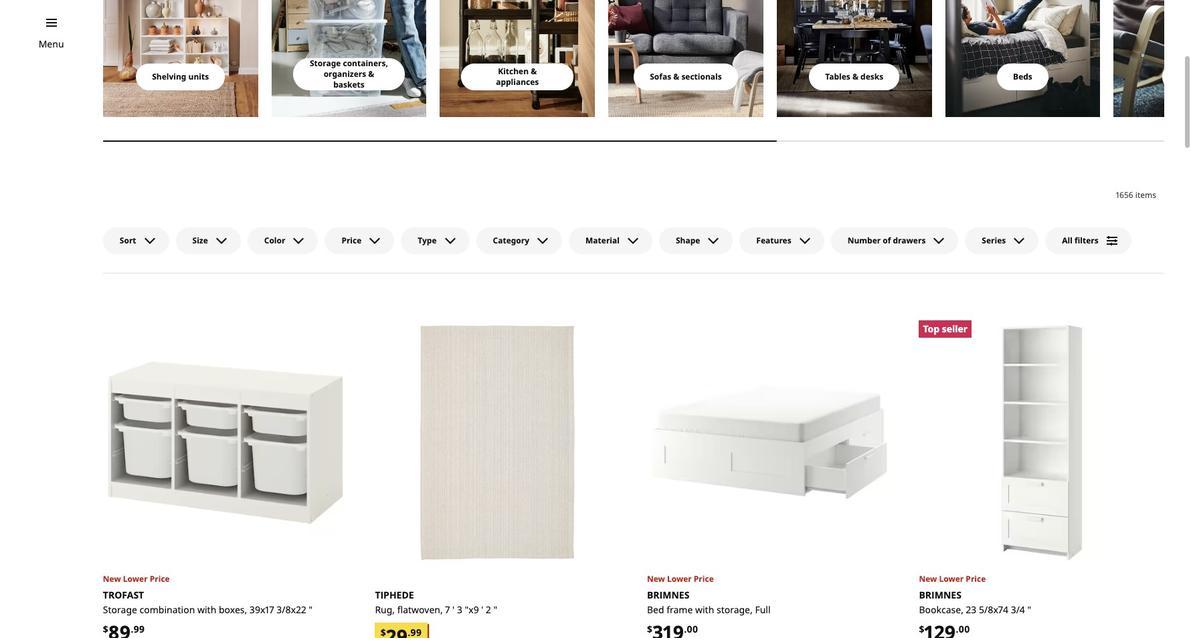 Task type: describe. For each thing, give the bounding box(es) containing it.
00 for 23
[[959, 623, 970, 636]]

sort button
[[103, 227, 169, 254]]

all filters button
[[1046, 227, 1132, 254]]

3/8x22
[[277, 604, 306, 617]]

units
[[189, 71, 209, 82]]

color button
[[248, 227, 318, 254]]

filters
[[1075, 235, 1099, 246]]

storage inside storage containers, organizers & baskets
[[310, 58, 341, 69]]

size
[[193, 235, 208, 246]]

baskets
[[334, 79, 365, 90]]

new for storage
[[103, 574, 121, 585]]

& for tables & desks
[[853, 71, 859, 82]]

price for bed frame with storage, full
[[694, 574, 714, 585]]

99
[[134, 623, 145, 636]]

brimnes for bed
[[647, 589, 690, 602]]

size button
[[176, 227, 241, 254]]

. 99
[[131, 623, 145, 636]]

material button
[[569, 227, 653, 254]]

two black carts next to each other with kitchen items and spices organized on them image
[[440, 0, 595, 117]]

$ for bed frame with storage, full
[[647, 623, 653, 636]]

2 ' from the left
[[482, 604, 484, 617]]

top seller
[[924, 322, 968, 335]]

a poang gray chair next to a side table with a coffee and glasses on it image
[[1114, 0, 1192, 117]]

tables & desks
[[826, 71, 884, 82]]

lower for bookcase,
[[940, 574, 964, 585]]

seller
[[942, 322, 968, 335]]

features button
[[740, 227, 825, 254]]

number of drawers
[[848, 235, 926, 246]]

price inside popup button
[[342, 235, 362, 246]]

storage containers, organizers & baskets
[[310, 58, 388, 90]]

7
[[445, 604, 450, 617]]

organizers
[[324, 68, 366, 80]]

1 ' from the left
[[453, 604, 455, 617]]

& inside storage containers, organizers & baskets
[[368, 68, 374, 80]]

storage,
[[717, 604, 753, 617]]

& for sofas & sectionals
[[674, 71, 680, 82]]

brimnes for bookcase,
[[920, 589, 962, 602]]

price for bookcase, 23 5/8x74 3/4 "
[[966, 574, 986, 585]]

items
[[1136, 189, 1157, 201]]

$ for bookcase, 23 5/8x74 3/4 "
[[920, 623, 925, 636]]

3/4
[[1011, 604, 1026, 617]]

type button
[[401, 227, 470, 254]]

" inside tiphede rug, flatwoven, 7 ' 3 "x9 ' 2 "
[[494, 604, 498, 617]]

category
[[493, 235, 530, 246]]

kitchen & appliances button
[[462, 64, 574, 90]]

& for kitchen & appliances
[[531, 66, 537, 77]]

tiphede
[[375, 589, 414, 602]]

with for storage,
[[696, 604, 715, 617]]

price for storage combination with boxes, 39x17 3/8x22 "
[[150, 574, 170, 585]]

00 for frame
[[687, 623, 698, 636]]

1656
[[1117, 189, 1134, 201]]

menu
[[39, 37, 64, 50]]

2
[[486, 604, 491, 617]]

storage containers, organizers & baskets button
[[293, 58, 405, 90]]

features
[[757, 235, 792, 246]]

with for boxes,
[[197, 604, 216, 617]]

3
[[457, 604, 463, 617]]

a decorated dining table with six black chairs surrounding it and two bookcases in the background image
[[777, 0, 932, 117]]

full
[[755, 604, 771, 617]]

tables & desks button
[[810, 64, 900, 90]]

storage inside new lower price trofast storage combination with boxes, 39x17 3/8x22 "
[[103, 604, 137, 617]]

containers,
[[343, 58, 388, 69]]

sofas & sectionals
[[650, 71, 722, 82]]

$ for storage combination with boxes, 39x17 3/8x22 "
[[103, 623, 108, 636]]

lower for bed
[[667, 574, 692, 585]]

a gray sofa against a light gray wall and a birch coffee table in front of it image
[[609, 0, 764, 117]]

desks
[[861, 71, 884, 82]]

shape button
[[659, 227, 733, 254]]

all filters
[[1063, 235, 1099, 246]]

shape
[[676, 235, 701, 246]]

sofas & sectionals list item
[[609, 0, 764, 117]]

23
[[966, 604, 977, 617]]

" inside new lower price trofast storage combination with boxes, 39x17 3/8x22 "
[[309, 604, 313, 617]]

" inside new lower price brimnes bookcase, 23 5/8x74 3/4 "
[[1028, 604, 1032, 617]]

shelving
[[152, 71, 186, 82]]

trofast
[[103, 589, 144, 602]]



Task type: vqa. For each thing, say whether or not it's contained in the screenshot.
first . 00 from left
yes



Task type: locate. For each thing, give the bounding box(es) containing it.
appliances
[[496, 76, 539, 88]]

. down bookcase,
[[956, 623, 959, 636]]

$
[[103, 623, 108, 636], [647, 623, 653, 636], [920, 623, 925, 636]]

. 00 down 23 at right bottom
[[956, 623, 970, 636]]

1 horizontal spatial with
[[696, 604, 715, 617]]

3 new from the left
[[920, 574, 938, 585]]

' left 2
[[482, 604, 484, 617]]

kitchen & appliances list item
[[440, 0, 595, 117]]

shelving units list item
[[103, 0, 258, 117]]

brimnes inside new lower price brimnes bookcase, 23 5/8x74 3/4 "
[[920, 589, 962, 602]]

1 . 00 from the left
[[684, 623, 698, 636]]

$ down bed
[[647, 623, 653, 636]]

3 $ from the left
[[920, 623, 925, 636]]

lower inside new lower price trofast storage combination with boxes, 39x17 3/8x22 "
[[123, 574, 148, 585]]

bed
[[647, 604, 665, 617]]

drawers
[[893, 235, 926, 246]]

a person relaxing on a bed with storage and writing in a book image
[[946, 0, 1101, 117]]

. down trofast
[[131, 623, 134, 636]]

new for bed
[[647, 574, 665, 585]]

four transparent storage boxes stacked on each other with various household items packed in them image
[[272, 0, 427, 117]]

new up trofast
[[103, 574, 121, 585]]

material
[[586, 235, 620, 246]]

" right 2
[[494, 604, 498, 617]]

new up bookcase,
[[920, 574, 938, 585]]

00 down the frame on the right bottom
[[687, 623, 698, 636]]

. for combination
[[131, 623, 134, 636]]

0 horizontal spatial lower
[[123, 574, 148, 585]]

& inside button
[[674, 71, 680, 82]]

1 horizontal spatial storage
[[310, 58, 341, 69]]

' right 7
[[453, 604, 455, 617]]

. 00 for frame
[[684, 623, 698, 636]]

0 horizontal spatial brimnes
[[647, 589, 690, 602]]

price inside new lower price trofast storage combination with boxes, 39x17 3/8x22 "
[[150, 574, 170, 585]]

1 horizontal spatial '
[[482, 604, 484, 617]]

2 with from the left
[[696, 604, 715, 617]]

all
[[1063, 235, 1073, 246]]

2 horizontal spatial lower
[[940, 574, 964, 585]]

1 . from the left
[[131, 623, 134, 636]]

boxes,
[[219, 604, 247, 617]]

brimnes
[[647, 589, 690, 602], [920, 589, 962, 602]]

bookcase,
[[920, 604, 964, 617]]

2 . 00 from the left
[[956, 623, 970, 636]]

color
[[264, 235, 285, 246]]

1 vertical spatial storage
[[103, 604, 137, 617]]

lower
[[123, 574, 148, 585], [667, 574, 692, 585], [940, 574, 964, 585]]

1656 items
[[1117, 189, 1157, 201]]

series button
[[966, 227, 1039, 254]]

lower inside new lower price brimnes bed frame with storage, full
[[667, 574, 692, 585]]

price inside new lower price brimnes bookcase, 23 5/8x74 3/4 "
[[966, 574, 986, 585]]

2 horizontal spatial $
[[920, 623, 925, 636]]

"
[[309, 604, 313, 617], [494, 604, 498, 617], [1028, 604, 1032, 617]]

1 horizontal spatial lower
[[667, 574, 692, 585]]

beds list item
[[946, 0, 1101, 117]]

beds button
[[998, 64, 1049, 90]]

price inside new lower price brimnes bed frame with storage, full
[[694, 574, 714, 585]]

new lower price trofast storage combination with boxes, 39x17 3/8x22 "
[[103, 574, 313, 617]]

$ left '. 99'
[[103, 623, 108, 636]]

shelving units button
[[136, 64, 225, 90]]

two white billy bookcases with different sizes of vases and books in it image
[[103, 0, 258, 117]]

" right 3/8x22
[[309, 604, 313, 617]]

3 . from the left
[[956, 623, 959, 636]]

2 new from the left
[[647, 574, 665, 585]]

. 00 down the frame on the right bottom
[[684, 623, 698, 636]]

& right kitchen
[[531, 66, 537, 77]]

0 horizontal spatial .
[[131, 623, 134, 636]]

new inside new lower price brimnes bed frame with storage, full
[[647, 574, 665, 585]]

with left boxes, on the left
[[197, 604, 216, 617]]

1 00 from the left
[[687, 623, 698, 636]]

beds
[[1014, 71, 1033, 82]]

. 00 for 23
[[956, 623, 970, 636]]

with
[[197, 604, 216, 617], [696, 604, 715, 617]]

1 brimnes from the left
[[647, 589, 690, 602]]

scrollbar
[[103, 133, 1165, 149]]

& right sofas
[[674, 71, 680, 82]]

series
[[982, 235, 1006, 246]]

kitchen
[[498, 66, 529, 77]]

rug,
[[375, 604, 395, 617]]

sectionals
[[682, 71, 722, 82]]

with inside new lower price trofast storage combination with boxes, 39x17 3/8x22 "
[[197, 604, 216, 617]]

2 brimnes from the left
[[920, 589, 962, 602]]

lower up bookcase,
[[940, 574, 964, 585]]

2 horizontal spatial .
[[956, 623, 959, 636]]

& left desks
[[853, 71, 859, 82]]

new inside new lower price trofast storage combination with boxes, 39x17 3/8x22 "
[[103, 574, 121, 585]]

tables & desks list item
[[777, 0, 932, 117]]

0 horizontal spatial . 00
[[684, 623, 698, 636]]

2 . from the left
[[684, 623, 687, 636]]

0 horizontal spatial new
[[103, 574, 121, 585]]

. for frame
[[684, 623, 687, 636]]

'
[[453, 604, 455, 617], [482, 604, 484, 617]]

brimnes inside new lower price brimnes bed frame with storage, full
[[647, 589, 690, 602]]

00
[[687, 623, 698, 636], [959, 623, 970, 636]]

1 horizontal spatial . 00
[[956, 623, 970, 636]]

1 horizontal spatial 00
[[959, 623, 970, 636]]

price button
[[325, 227, 395, 254]]

5/8x74
[[979, 604, 1009, 617]]

price
[[342, 235, 362, 246], [150, 574, 170, 585], [694, 574, 714, 585], [966, 574, 986, 585]]

0 horizontal spatial 00
[[687, 623, 698, 636]]

3 lower from the left
[[940, 574, 964, 585]]

& right baskets on the left of page
[[368, 68, 374, 80]]

1 new from the left
[[103, 574, 121, 585]]

0 horizontal spatial storage
[[103, 604, 137, 617]]

lower for storage
[[123, 574, 148, 585]]

0 horizontal spatial '
[[453, 604, 455, 617]]

$ down bookcase,
[[920, 623, 925, 636]]

lower up the frame on the right bottom
[[667, 574, 692, 585]]

new lower price brimnes bed frame with storage, full
[[647, 574, 771, 617]]

new for bookcase,
[[920, 574, 938, 585]]

tiphede rug, flatwoven, 7 ' 3 "x9 ' 2 "
[[375, 589, 498, 617]]

top
[[924, 322, 940, 335]]

storage
[[310, 58, 341, 69], [103, 604, 137, 617]]

. for 23
[[956, 623, 959, 636]]

00 down 23 at right bottom
[[959, 623, 970, 636]]

.
[[131, 623, 134, 636], [684, 623, 687, 636], [956, 623, 959, 636]]

2 " from the left
[[494, 604, 498, 617]]

0 horizontal spatial $
[[103, 623, 108, 636]]

1 with from the left
[[197, 604, 216, 617]]

list item
[[1114, 0, 1192, 117]]

new up bed
[[647, 574, 665, 585]]

"x9
[[465, 604, 479, 617]]

brimnes up bookcase,
[[920, 589, 962, 602]]

tables
[[826, 71, 851, 82]]

0 vertical spatial storage
[[310, 58, 341, 69]]

storage containers, organizers & baskets list item
[[272, 0, 427, 117]]

. 00
[[684, 623, 698, 636], [956, 623, 970, 636]]

2 lower from the left
[[667, 574, 692, 585]]

type
[[418, 235, 437, 246]]

number
[[848, 235, 881, 246]]

frame
[[667, 604, 693, 617]]

with inside new lower price brimnes bed frame with storage, full
[[696, 604, 715, 617]]

combination
[[140, 604, 195, 617]]

lower inside new lower price brimnes bookcase, 23 5/8x74 3/4 "
[[940, 574, 964, 585]]

shelving units
[[152, 71, 209, 82]]

number of drawers button
[[831, 227, 959, 254]]

1 horizontal spatial "
[[494, 604, 498, 617]]

1 lower from the left
[[123, 574, 148, 585]]

new lower price brimnes bookcase, 23 5/8x74 3/4 "
[[920, 574, 1032, 617]]

" right 3/4
[[1028, 604, 1032, 617]]

1 horizontal spatial new
[[647, 574, 665, 585]]

. down the frame on the right bottom
[[684, 623, 687, 636]]

1 horizontal spatial .
[[684, 623, 687, 636]]

0 horizontal spatial "
[[309, 604, 313, 617]]

kitchen & appliances
[[496, 66, 539, 88]]

sort
[[120, 235, 136, 246]]

menu button
[[39, 37, 64, 52]]

sofas & sectionals button
[[634, 64, 738, 90]]

0 horizontal spatial with
[[197, 604, 216, 617]]

3 " from the left
[[1028, 604, 1032, 617]]

&
[[531, 66, 537, 77], [368, 68, 374, 80], [674, 71, 680, 82], [853, 71, 859, 82]]

& inside the kitchen & appliances
[[531, 66, 537, 77]]

of
[[883, 235, 891, 246]]

39x17
[[250, 604, 274, 617]]

flatwoven,
[[398, 604, 443, 617]]

1 horizontal spatial brimnes
[[920, 589, 962, 602]]

2 horizontal spatial new
[[920, 574, 938, 585]]

1 horizontal spatial $
[[647, 623, 653, 636]]

sofas
[[650, 71, 672, 82]]

lower up trofast
[[123, 574, 148, 585]]

1 $ from the left
[[103, 623, 108, 636]]

category button
[[476, 227, 562, 254]]

2 horizontal spatial "
[[1028, 604, 1032, 617]]

new
[[103, 574, 121, 585], [647, 574, 665, 585], [920, 574, 938, 585]]

2 $ from the left
[[647, 623, 653, 636]]

new inside new lower price brimnes bookcase, 23 5/8x74 3/4 "
[[920, 574, 938, 585]]

1 " from the left
[[309, 604, 313, 617]]

brimnes up the frame on the right bottom
[[647, 589, 690, 602]]

with right the frame on the right bottom
[[696, 604, 715, 617]]

2 00 from the left
[[959, 623, 970, 636]]



